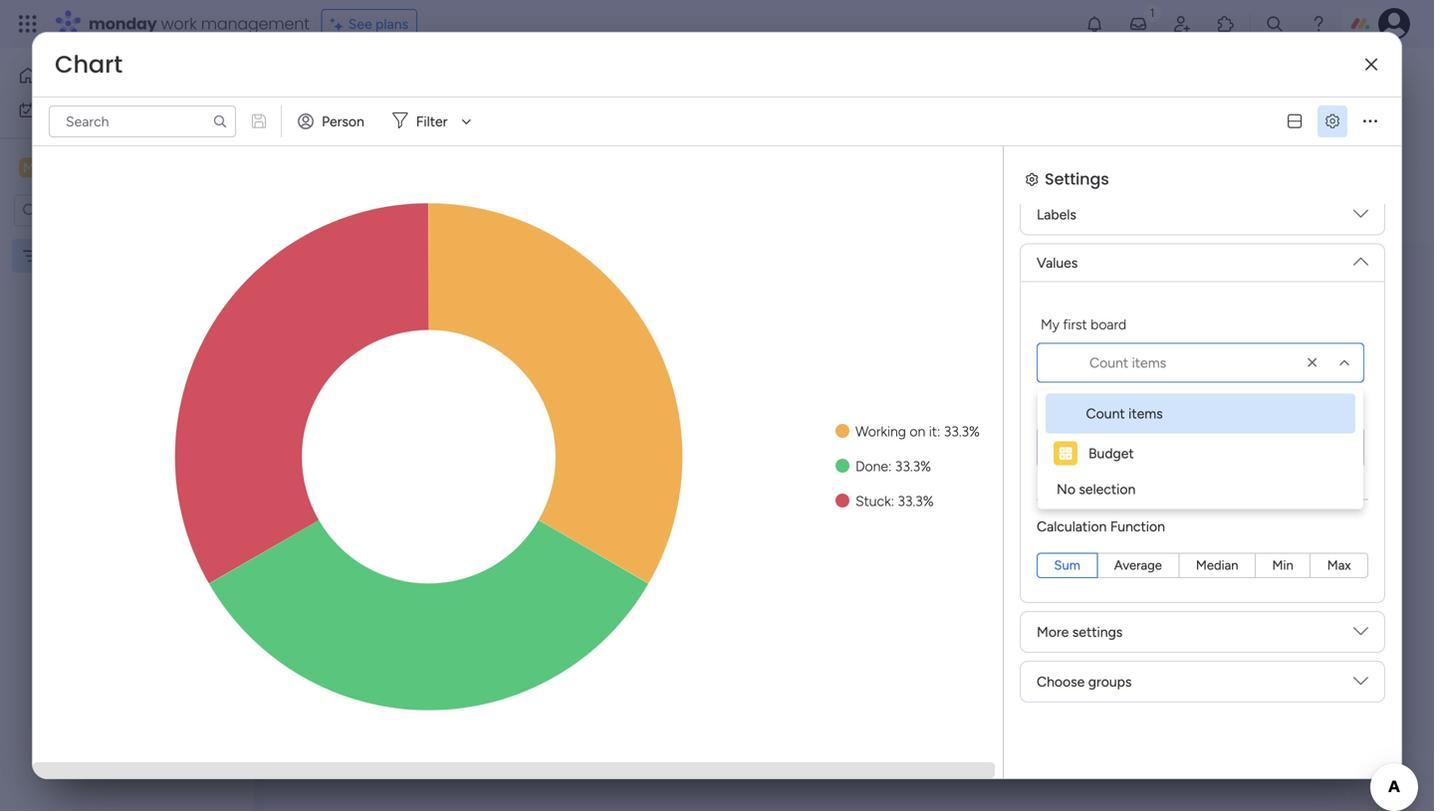 Task type: vqa. For each thing, say whether or not it's contained in the screenshot.
More settings
yes



Task type: describe. For each thing, give the bounding box(es) containing it.
calculation
[[1037, 518, 1107, 535]]

count inside my first board group
[[1090, 355, 1129, 372]]

function
[[1110, 518, 1165, 535]]

inbox image
[[1129, 14, 1148, 34]]

my work button
[[12, 94, 214, 126]]

board inside group
[[1169, 401, 1205, 418]]

see plans button
[[321, 9, 417, 39]]

1 vertical spatial count items
[[1086, 405, 1163, 422]]

0 vertical spatial 33.3%
[[944, 423, 980, 440]]

m
[[23, 159, 35, 176]]

done : 33.3%
[[856, 458, 931, 475]]

1 vertical spatial no selection
[[1057, 481, 1136, 498]]

chart
[[55, 48, 123, 81]]

board for my first board group
[[1091, 316, 1127, 333]]

board for my first board field
[[396, 65, 466, 98]]

management
[[201, 12, 309, 35]]

my work
[[44, 102, 97, 119]]

work for my
[[66, 102, 97, 119]]

items inside my first board group
[[1132, 355, 1167, 372]]

: for done : 33.3%
[[888, 458, 892, 475]]

dapulse dropdown down arrow image for values
[[1354, 247, 1369, 269]]

search everything image
[[1265, 14, 1285, 34]]

stuck
[[856, 493, 891, 510]]

monday
[[89, 12, 157, 35]]

1 vertical spatial count
[[1086, 405, 1125, 422]]

my first board heading
[[1041, 314, 1127, 335]]

filter
[[416, 113, 448, 130]]

work for monday
[[161, 12, 197, 35]]

my inside group
[[1041, 316, 1060, 333]]

m button
[[14, 151, 198, 185]]

it
[[929, 423, 937, 440]]

settings
[[1045, 168, 1109, 190]]

my first board group
[[1037, 314, 1365, 383]]

1 vertical spatial selection
[[1079, 481, 1136, 498]]

more
[[1037, 624, 1069, 641]]

dapulse x slim image
[[1366, 58, 1378, 72]]

plans
[[376, 15, 409, 32]]

new project
[[310, 124, 387, 141]]

arrow down image
[[455, 110, 478, 133]]

0 vertical spatial :
[[937, 423, 940, 440]]

more dots image
[[1364, 114, 1378, 129]]

sum
[[1054, 558, 1080, 574]]

working
[[856, 423, 906, 440]]

workspace image
[[19, 157, 39, 179]]

filter by anything image
[[822, 121, 846, 145]]

first for my first board group
[[1063, 316, 1087, 333]]

v2 split view image
[[1288, 114, 1302, 129]]

Filter dashboard by text search field
[[49, 106, 236, 137]]

selection inside subitems of my first board group
[[1080, 439, 1137, 456]]

Search field
[[589, 119, 649, 147]]



Task type: locate. For each thing, give the bounding box(es) containing it.
1 vertical spatial work
[[66, 102, 97, 119]]

home
[[46, 67, 84, 84]]

working on it : 33.3%
[[856, 423, 980, 440]]

my down values
[[1041, 316, 1060, 333]]

my down home
[[44, 102, 63, 119]]

1 dapulse dropdown down arrow image from the top
[[1354, 207, 1369, 229]]

: down done : 33.3%
[[891, 493, 894, 510]]

of
[[1103, 401, 1116, 418]]

v2 settings line image
[[1326, 114, 1340, 129]]

count
[[1090, 355, 1129, 372], [1086, 405, 1125, 422]]

option
[[0, 238, 254, 242]]

first inside group
[[1063, 316, 1087, 333]]

: up stuck : 33.3% at the bottom right of page
[[888, 458, 892, 475]]

my first board inside group
[[1041, 316, 1127, 333]]

work
[[161, 12, 197, 35], [66, 102, 97, 119]]

selection down of
[[1080, 439, 1137, 456]]

first
[[347, 65, 390, 98], [1063, 316, 1087, 333], [1142, 401, 1166, 418]]

invite members image
[[1172, 14, 1192, 34]]

groups
[[1088, 674, 1132, 691]]

0 vertical spatial first
[[347, 65, 390, 98]]

:
[[937, 423, 940, 440], [888, 458, 892, 475], [891, 493, 894, 510]]

33.3% down on
[[895, 458, 931, 475]]

values
[[1037, 254, 1078, 271]]

john smith image
[[1379, 8, 1410, 40]]

no
[[1058, 439, 1077, 456], [1057, 481, 1076, 498]]

1 dapulse dropdown down arrow image from the top
[[1354, 247, 1369, 269]]

monday work management
[[89, 12, 309, 35]]

2 vertical spatial first
[[1142, 401, 1166, 418]]

my first board for my first board group
[[1041, 316, 1127, 333]]

subitems of my first board heading
[[1041, 399, 1205, 420]]

2 vertical spatial :
[[891, 493, 894, 510]]

1 horizontal spatial work
[[161, 12, 197, 35]]

0 vertical spatial dapulse dropdown down arrow image
[[1354, 247, 1369, 269]]

my first board inside field
[[308, 65, 466, 98]]

my up person popup button
[[308, 65, 342, 98]]

my first board up project
[[308, 65, 466, 98]]

selection
[[1080, 439, 1137, 456], [1079, 481, 1136, 498]]

0 vertical spatial work
[[161, 12, 197, 35]]

list box
[[0, 235, 254, 542]]

my inside group
[[1119, 401, 1138, 418]]

search image
[[212, 114, 228, 129]]

Chart field
[[50, 48, 128, 81]]

dapulse dropdown down arrow image
[[1354, 207, 1369, 229], [1354, 625, 1369, 647]]

no up the calculation
[[1057, 481, 1076, 498]]

2 horizontal spatial board
[[1169, 401, 1205, 418]]

board up filter popup button
[[396, 65, 466, 98]]

apps image
[[1216, 14, 1236, 34]]

no selection inside subitems of my first board group
[[1058, 439, 1137, 456]]

0 horizontal spatial my first board
[[308, 65, 466, 98]]

count items inside my first board group
[[1090, 355, 1167, 372]]

my first board for my first board field
[[308, 65, 466, 98]]

new
[[310, 124, 339, 141]]

work right monday
[[161, 12, 197, 35]]

my right of
[[1119, 401, 1138, 418]]

done
[[856, 458, 888, 475]]

no selection
[[1058, 439, 1137, 456], [1057, 481, 1136, 498]]

0 vertical spatial items
[[1132, 355, 1167, 372]]

calculation function
[[1037, 518, 1165, 535]]

subitems
[[1041, 401, 1099, 418]]

stuck : 33.3%
[[856, 493, 934, 510]]

no selection up the calculation function
[[1057, 481, 1136, 498]]

notifications image
[[1085, 14, 1105, 34]]

dapulse dropdown down arrow image
[[1354, 247, 1369, 269], [1354, 674, 1369, 697]]

1 vertical spatial dapulse dropdown down arrow image
[[1354, 674, 1369, 697]]

1 vertical spatial first
[[1063, 316, 1087, 333]]

more settings
[[1037, 624, 1123, 641]]

33.3% down done : 33.3%
[[898, 493, 934, 510]]

my first board down values
[[1041, 316, 1127, 333]]

my inside button
[[44, 102, 63, 119]]

count items
[[1090, 355, 1167, 372], [1086, 405, 1163, 422]]

1 image
[[1143, 1, 1161, 23]]

median
[[1196, 558, 1239, 574]]

budget
[[1089, 445, 1134, 462]]

1 vertical spatial my first board
[[1041, 316, 1127, 333]]

1 horizontal spatial my first board
[[1041, 316, 1127, 333]]

board inside field
[[396, 65, 466, 98]]

board
[[396, 65, 466, 98], [1091, 316, 1127, 333], [1169, 401, 1205, 418]]

my inside field
[[308, 65, 342, 98]]

1 horizontal spatial first
[[1063, 316, 1087, 333]]

1 vertical spatial items
[[1129, 405, 1163, 422]]

see plans
[[348, 15, 409, 32]]

no down subitems
[[1058, 439, 1077, 456]]

1 vertical spatial board
[[1091, 316, 1127, 333]]

settings
[[1073, 624, 1123, 641]]

person
[[322, 113, 364, 130]]

count up budget
[[1086, 405, 1125, 422]]

count items up subitems of my first board
[[1090, 355, 1167, 372]]

0 horizontal spatial work
[[66, 102, 97, 119]]

33.3% for stuck : 33.3%
[[898, 493, 934, 510]]

no inside subitems of my first board group
[[1058, 439, 1077, 456]]

work inside button
[[66, 102, 97, 119]]

items right of
[[1129, 405, 1163, 422]]

2 dapulse dropdown down arrow image from the top
[[1354, 625, 1369, 647]]

count items up budget
[[1086, 405, 1163, 422]]

1 vertical spatial dapulse dropdown down arrow image
[[1354, 625, 1369, 647]]

see
[[348, 15, 372, 32]]

first right of
[[1142, 401, 1166, 418]]

board up of
[[1091, 316, 1127, 333]]

board inside group
[[1091, 316, 1127, 333]]

None search field
[[49, 106, 236, 137]]

33.3% right "it"
[[944, 423, 980, 440]]

2 horizontal spatial first
[[1142, 401, 1166, 418]]

labels
[[1037, 206, 1077, 223]]

1 vertical spatial :
[[888, 458, 892, 475]]

dapulse dropdown down arrow image for labels
[[1354, 207, 1369, 229]]

33.3% for done : 33.3%
[[895, 458, 931, 475]]

my
[[308, 65, 342, 98], [44, 102, 63, 119], [1041, 316, 1060, 333], [1119, 401, 1138, 418]]

first down values
[[1063, 316, 1087, 333]]

my first board
[[308, 65, 466, 98], [1041, 316, 1127, 333]]

help image
[[1309, 14, 1329, 34]]

1 horizontal spatial board
[[1091, 316, 1127, 333]]

selection down budget
[[1079, 481, 1136, 498]]

work down home
[[66, 102, 97, 119]]

subitems of my first board group
[[1037, 399, 1365, 468]]

board down my first board group
[[1169, 401, 1205, 418]]

33.3%
[[944, 423, 980, 440], [895, 458, 931, 475], [898, 493, 934, 510]]

first inside field
[[347, 65, 390, 98]]

0 vertical spatial my first board
[[308, 65, 466, 98]]

0 vertical spatial dapulse dropdown down arrow image
[[1354, 207, 1369, 229]]

1 vertical spatial no
[[1057, 481, 1076, 498]]

0 vertical spatial no
[[1058, 439, 1077, 456]]

project
[[342, 124, 387, 141]]

items
[[1132, 355, 1167, 372], [1129, 405, 1163, 422]]

home button
[[12, 60, 214, 92]]

count down my first board heading at the right top of page
[[1090, 355, 1129, 372]]

0 vertical spatial board
[[396, 65, 466, 98]]

items up subitems of my first board
[[1132, 355, 1167, 372]]

choose groups
[[1037, 674, 1132, 691]]

first up person on the left top of page
[[347, 65, 390, 98]]

choose
[[1037, 674, 1085, 691]]

0 vertical spatial count items
[[1090, 355, 1167, 372]]

1 vertical spatial 33.3%
[[895, 458, 931, 475]]

0 horizontal spatial first
[[347, 65, 390, 98]]

on
[[910, 423, 926, 440]]

new project button
[[302, 117, 395, 149]]

0 horizontal spatial board
[[396, 65, 466, 98]]

: for stuck : 33.3%
[[891, 493, 894, 510]]

2 dapulse dropdown down arrow image from the top
[[1354, 674, 1369, 697]]

min
[[1272, 558, 1294, 574]]

subitems of my first board
[[1041, 401, 1205, 418]]

filter button
[[384, 106, 478, 137]]

0 vertical spatial selection
[[1080, 439, 1137, 456]]

0 vertical spatial no selection
[[1058, 439, 1137, 456]]

max
[[1327, 558, 1351, 574]]

first inside group
[[1142, 401, 1166, 418]]

: right on
[[937, 423, 940, 440]]

2 vertical spatial 33.3%
[[898, 493, 934, 510]]

dapulse dropdown down arrow image for choose groups
[[1354, 674, 1369, 697]]

dapulse dropdown down arrow image for more settings
[[1354, 625, 1369, 647]]

2 vertical spatial board
[[1169, 401, 1205, 418]]

no selection down of
[[1058, 439, 1137, 456]]

0 vertical spatial count
[[1090, 355, 1129, 372]]

first for my first board field
[[347, 65, 390, 98]]

My first board field
[[303, 65, 471, 99]]

select product image
[[18, 14, 38, 34]]

average
[[1114, 558, 1162, 574]]

main content
[[264, 242, 1434, 812]]

person button
[[290, 106, 376, 137]]



